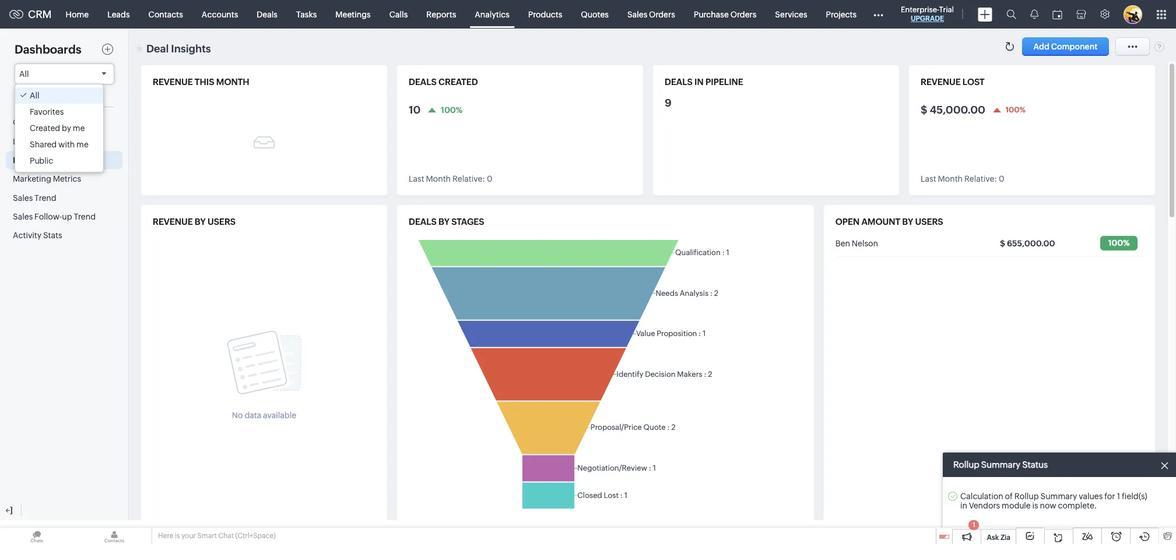 Task type: locate. For each thing, give the bounding box(es) containing it.
2 last month relative: 0 from the left
[[921, 174, 1005, 184]]

0 for 10
[[487, 174, 493, 184]]

0 vertical spatial 1
[[1117, 492, 1121, 502]]

search image
[[1007, 9, 1017, 19]]

1 right for
[[1117, 492, 1121, 502]]

1 horizontal spatial 0
[[999, 174, 1005, 184]]

with
[[58, 140, 75, 149]]

deals left stages
[[409, 217, 437, 227]]

purchase orders
[[694, 10, 757, 19]]

1 0 from the left
[[487, 174, 493, 184]]

0 vertical spatial all
[[19, 69, 29, 79]]

1 vertical spatial deal insights
[[13, 156, 63, 165]]

ben
[[836, 239, 850, 249]]

deal insights link
[[6, 151, 122, 170]]

0 horizontal spatial $
[[921, 104, 928, 116]]

lost
[[963, 77, 985, 87]]

0 vertical spatial insights
[[171, 43, 211, 55]]

1 horizontal spatial insights
[[171, 43, 211, 55]]

summary left values
[[1041, 492, 1078, 502]]

leads
[[107, 10, 130, 19]]

analytics down created
[[33, 137, 68, 146]]

org
[[13, 118, 28, 127]]

0 horizontal spatial last month relative: 0
[[409, 174, 493, 184]]

lead analytics
[[13, 137, 68, 146]]

revenue for revenue this month
[[153, 77, 193, 87]]

sales orders
[[628, 10, 675, 19]]

last up open amount by users
[[921, 174, 937, 184]]

relative: for $ 45,000.00
[[965, 174, 998, 184]]

0 horizontal spatial summary
[[982, 460, 1021, 470]]

2 vertical spatial sales
[[13, 212, 33, 222]]

1 horizontal spatial all
[[30, 91, 39, 100]]

1 users from the left
[[208, 217, 236, 227]]

activity stats
[[13, 231, 62, 241]]

1 horizontal spatial orders
[[731, 10, 757, 19]]

all down dashboards
[[19, 69, 29, 79]]

is left now
[[1033, 502, 1039, 511]]

me right by
[[73, 124, 85, 133]]

data
[[245, 411, 261, 420]]

1 horizontal spatial 100%
[[1006, 106, 1026, 114]]

1 orders from the left
[[649, 10, 675, 19]]

overview
[[29, 118, 65, 127]]

0 horizontal spatial analytics
[[33, 137, 68, 146]]

0 vertical spatial deal
[[146, 43, 169, 55]]

ask zia
[[987, 534, 1011, 542]]

sales for sales follow-up trend
[[13, 212, 33, 222]]

no
[[232, 411, 243, 420]]

me for created by me
[[73, 124, 85, 133]]

deals for deals in pipeline
[[665, 77, 693, 87]]

1 month from the left
[[426, 174, 451, 184]]

0 vertical spatial me
[[73, 124, 85, 133]]

2 0 from the left
[[999, 174, 1005, 184]]

deals left in
[[665, 77, 693, 87]]

deal down 'lead'
[[13, 156, 30, 165]]

rollup summary status
[[954, 460, 1048, 470]]

ben nelson
[[836, 239, 879, 249]]

1 horizontal spatial last month relative: 0
[[921, 174, 1005, 184]]

0 vertical spatial summary
[[982, 460, 1021, 470]]

2 by from the left
[[439, 217, 450, 227]]

2 users from the left
[[916, 217, 944, 227]]

1 horizontal spatial $
[[1000, 239, 1006, 249]]

0 horizontal spatial last
[[409, 174, 424, 184]]

deals up the 10 at top
[[409, 77, 437, 87]]

$
[[921, 104, 928, 116], [1000, 239, 1006, 249]]

reports
[[427, 10, 456, 19]]

shared
[[30, 140, 57, 149]]

chat
[[218, 533, 234, 541]]

deal down 'contacts'
[[146, 43, 169, 55]]

created by me
[[30, 124, 85, 133]]

created
[[439, 77, 478, 87]]

orders right purchase on the right top of page
[[731, 10, 757, 19]]

1 horizontal spatial by
[[439, 217, 450, 227]]

available
[[263, 411, 296, 420]]

products link
[[519, 0, 572, 28]]

all up favorites
[[30, 91, 39, 100]]

1 vertical spatial all
[[30, 91, 39, 100]]

1 horizontal spatial is
[[1033, 502, 1039, 511]]

month for $ 45,000.00
[[938, 174, 963, 184]]

create menu element
[[971, 0, 1000, 28]]

signals image
[[1031, 9, 1039, 19]]

trend down marketing metrics on the left of the page
[[34, 194, 56, 203]]

analytics right reports at the left of page
[[475, 10, 510, 19]]

calculation
[[961, 492, 1004, 502]]

contacts image
[[78, 528, 151, 545]]

deals link
[[248, 0, 287, 28]]

summary up of
[[982, 460, 1021, 470]]

10
[[409, 104, 421, 116]]

1 inside calculation of rollup summary values for 1 field(s) in vendors module is now complete.
[[1117, 492, 1121, 502]]

1 horizontal spatial summary
[[1041, 492, 1078, 502]]

1 horizontal spatial last
[[921, 174, 937, 184]]

2 relative: from the left
[[965, 174, 998, 184]]

1 vertical spatial rollup
[[1015, 492, 1039, 502]]

activity
[[13, 231, 41, 241]]

1 vertical spatial is
[[175, 533, 180, 541]]

month
[[426, 174, 451, 184], [938, 174, 963, 184]]

last
[[409, 174, 424, 184], [921, 174, 937, 184]]

0 horizontal spatial month
[[426, 174, 451, 184]]

9
[[665, 97, 672, 109]]

profile element
[[1117, 0, 1150, 28]]

open amount by users
[[836, 217, 944, 227]]

sales down 'marketing'
[[13, 194, 33, 203]]

revenue by users
[[153, 217, 236, 227]]

trend right up
[[74, 212, 96, 222]]

$ for $ 45,000.00
[[921, 104, 928, 116]]

org overview
[[13, 118, 65, 127]]

2 horizontal spatial by
[[903, 217, 914, 227]]

1 horizontal spatial relative:
[[965, 174, 998, 184]]

deal insights down 'contacts'
[[146, 43, 211, 55]]

deal
[[146, 43, 169, 55], [13, 156, 30, 165]]

analytics inside 'link'
[[33, 137, 68, 146]]

metrics
[[53, 175, 81, 184]]

1 horizontal spatial 1
[[1117, 492, 1121, 502]]

deals for deals created
[[409, 77, 437, 87]]

1 vertical spatial trend
[[74, 212, 96, 222]]

deal insights down shared
[[13, 156, 63, 165]]

rollup right of
[[1015, 492, 1039, 502]]

me right with
[[76, 140, 89, 149]]

1 last from the left
[[409, 174, 424, 184]]

sales trend link
[[6, 189, 122, 208]]

is inside calculation of rollup summary values for 1 field(s) in vendors module is now complete.
[[1033, 502, 1039, 511]]

field(s)
[[1122, 492, 1148, 502]]

last for 10
[[409, 174, 424, 184]]

1 horizontal spatial deal
[[146, 43, 169, 55]]

2 orders from the left
[[731, 10, 757, 19]]

rollup
[[954, 460, 980, 470], [1015, 492, 1039, 502]]

open
[[836, 217, 860, 227]]

1 vertical spatial $
[[1000, 239, 1006, 249]]

0 horizontal spatial deal insights
[[13, 156, 63, 165]]

search element
[[1000, 0, 1024, 29]]

2 month from the left
[[938, 174, 963, 184]]

analytics
[[475, 10, 510, 19], [33, 137, 68, 146]]

rollup up the calculation
[[954, 460, 980, 470]]

rollup inside calculation of rollup summary values for 1 field(s) in vendors module is now complete.
[[1015, 492, 1039, 502]]

last up deals by stages
[[409, 174, 424, 184]]

calendar image
[[1053, 10, 1063, 19]]

1 vertical spatial deal
[[13, 156, 30, 165]]

$ left 45,000.00
[[921, 104, 928, 116]]

0 horizontal spatial 100%
[[441, 105, 463, 115]]

1 vertical spatial me
[[76, 140, 89, 149]]

month
[[216, 77, 249, 87]]

insights
[[171, 43, 211, 55], [32, 156, 63, 165]]

1 down 'vendors'
[[973, 522, 976, 529]]

summary
[[982, 460, 1021, 470], [1041, 492, 1078, 502]]

1 horizontal spatial users
[[916, 217, 944, 227]]

deals in pipeline
[[665, 77, 744, 87]]

by for revenue
[[195, 217, 206, 227]]

orders
[[649, 10, 675, 19], [731, 10, 757, 19]]

marketing metrics link
[[6, 170, 122, 189]]

insights up revenue this month
[[171, 43, 211, 55]]

0 horizontal spatial all
[[19, 69, 29, 79]]

follow-
[[34, 212, 62, 222]]

calculation of rollup summary values for 1 field(s) in vendors module is now complete.
[[961, 492, 1148, 511]]

orders left purchase on the right top of page
[[649, 10, 675, 19]]

orders for purchase orders
[[731, 10, 757, 19]]

sales up activity in the left of the page
[[13, 212, 33, 222]]

tree containing all
[[15, 85, 103, 172]]

signals element
[[1024, 0, 1046, 29]]

1 vertical spatial analytics
[[33, 137, 68, 146]]

last for $ 45,000.00
[[921, 174, 937, 184]]

activity stats link
[[6, 226, 122, 245]]

100% for 10
[[441, 105, 463, 115]]

last month relative: 0
[[409, 174, 493, 184], [921, 174, 1005, 184]]

45,000.00
[[930, 104, 986, 116]]

1 last month relative: 0 from the left
[[409, 174, 493, 184]]

enterprise-
[[901, 5, 940, 14]]

$ for $ 655,000.00
[[1000, 239, 1006, 249]]

sales for sales trend
[[13, 194, 33, 203]]

2 last from the left
[[921, 174, 937, 184]]

stages
[[452, 217, 485, 227]]

status
[[1023, 460, 1048, 470]]

1 horizontal spatial analytics
[[475, 10, 510, 19]]

ask
[[987, 534, 999, 542]]

0 vertical spatial is
[[1033, 502, 1039, 511]]

create menu image
[[978, 7, 993, 21]]

1 horizontal spatial rollup
[[1015, 492, 1039, 502]]

insights down shared
[[32, 156, 63, 165]]

no data available
[[232, 411, 296, 420]]

1 by from the left
[[195, 217, 206, 227]]

0 horizontal spatial deal
[[13, 156, 30, 165]]

sales follow-up trend link
[[6, 208, 122, 226]]

1 vertical spatial insights
[[32, 156, 63, 165]]

1 vertical spatial 1
[[973, 522, 976, 529]]

enterprise-trial upgrade
[[901, 5, 954, 23]]

0 horizontal spatial insights
[[32, 156, 63, 165]]

purchase
[[694, 10, 729, 19]]

tasks
[[296, 10, 317, 19]]

0 vertical spatial $
[[921, 104, 928, 116]]

1 horizontal spatial deal insights
[[146, 43, 211, 55]]

chats image
[[0, 528, 73, 545]]

0 vertical spatial sales
[[628, 10, 648, 19]]

1 vertical spatial summary
[[1041, 492, 1078, 502]]

0 horizontal spatial orders
[[649, 10, 675, 19]]

$ 655,000.00
[[1000, 239, 1056, 249]]

None button
[[1022, 37, 1110, 56]]

$ left 655,000.00
[[1000, 239, 1006, 249]]

0 horizontal spatial users
[[208, 217, 236, 227]]

0 horizontal spatial trend
[[34, 194, 56, 203]]

0 horizontal spatial rollup
[[954, 460, 980, 470]]

orders for sales orders
[[649, 10, 675, 19]]

0 horizontal spatial by
[[195, 217, 206, 227]]

last month relative: 0 for $ 45,000.00
[[921, 174, 1005, 184]]

is left your
[[175, 533, 180, 541]]

summary inside calculation of rollup summary values for 1 field(s) in vendors module is now complete.
[[1041, 492, 1078, 502]]

0 horizontal spatial relative:
[[453, 174, 485, 184]]

contacts
[[149, 10, 183, 19]]

1 vertical spatial sales
[[13, 194, 33, 203]]

trial
[[940, 5, 954, 14]]

0 horizontal spatial 0
[[487, 174, 493, 184]]

1 horizontal spatial month
[[938, 174, 963, 184]]

relative:
[[453, 174, 485, 184], [965, 174, 998, 184]]

is
[[1033, 502, 1039, 511], [175, 533, 180, 541]]

in
[[961, 502, 968, 511]]

revenue this month
[[153, 77, 249, 87]]

sales right quotes link
[[628, 10, 648, 19]]

tree
[[15, 85, 103, 172]]

1 relative: from the left
[[453, 174, 485, 184]]



Task type: vqa. For each thing, say whether or not it's contained in the screenshot.
Last Month Relative: 0 corresponding to $ 45,000.00
yes



Task type: describe. For each thing, give the bounding box(es) containing it.
0 horizontal spatial 1
[[973, 522, 976, 529]]

quotes link
[[572, 0, 618, 28]]

by
[[62, 124, 71, 133]]

public
[[30, 156, 53, 166]]

0 vertical spatial rollup
[[954, 460, 980, 470]]

now
[[1040, 502, 1057, 511]]

upgrade
[[911, 15, 944, 23]]

meetings
[[336, 10, 371, 19]]

meetings link
[[326, 0, 380, 28]]

of
[[1005, 492, 1013, 502]]

projects
[[826, 10, 857, 19]]

by for deals
[[439, 217, 450, 227]]

marketing
[[13, 175, 51, 184]]

last month relative: 0 for 10
[[409, 174, 493, 184]]

lead analytics link
[[6, 132, 122, 151]]

all inside field
[[19, 69, 29, 79]]

revenue lost
[[921, 77, 985, 87]]

services link
[[766, 0, 817, 28]]

profile image
[[1124, 5, 1143, 24]]

here
[[158, 533, 174, 541]]

sales trend
[[13, 194, 56, 203]]

zia
[[1001, 534, 1011, 542]]

home link
[[56, 0, 98, 28]]

sales for sales orders
[[628, 10, 648, 19]]

1 horizontal spatial trend
[[74, 212, 96, 222]]

0 vertical spatial analytics
[[475, 10, 510, 19]]

month for 10
[[426, 174, 451, 184]]

100% for $ 45,000.00
[[1006, 106, 1026, 114]]

up
[[62, 212, 72, 222]]

deals
[[257, 10, 278, 19]]

dashboards
[[15, 43, 81, 56]]

quotes
[[581, 10, 609, 19]]

accounts link
[[192, 0, 248, 28]]

here is your smart chat (ctrl+space)
[[158, 533, 276, 541]]

calls
[[390, 10, 408, 19]]

0 vertical spatial deal insights
[[146, 43, 211, 55]]

pipeline
[[706, 77, 744, 87]]

accounts
[[202, 10, 238, 19]]

0 for $ 45,000.00
[[999, 174, 1005, 184]]

me for shared with me
[[76, 140, 89, 149]]

services
[[775, 10, 808, 19]]

0 vertical spatial trend
[[34, 194, 56, 203]]

0 horizontal spatial is
[[175, 533, 180, 541]]

deals for deals by stages
[[409, 217, 437, 227]]

contacts link
[[139, 0, 192, 28]]

deals by stages
[[409, 217, 485, 227]]

sales orders link
[[618, 0, 685, 28]]

sales follow-up trend
[[13, 212, 96, 222]]

revenue for revenue by users
[[153, 217, 193, 227]]

home
[[66, 10, 89, 19]]

amount
[[862, 217, 901, 227]]

Other Modules field
[[866, 5, 891, 24]]

marketing metrics
[[13, 175, 81, 184]]

relative: for 10
[[453, 174, 485, 184]]

purchase orders link
[[685, 0, 766, 28]]

your
[[181, 533, 196, 541]]

deals created
[[409, 77, 478, 87]]

help image
[[1155, 41, 1165, 52]]

Search text field
[[15, 90, 114, 107]]

calls link
[[380, 0, 417, 28]]

in
[[695, 77, 704, 87]]

projects link
[[817, 0, 866, 28]]

favorites
[[30, 107, 64, 117]]

tasks link
[[287, 0, 326, 28]]

2 horizontal spatial 100%
[[1109, 239, 1130, 248]]

this
[[195, 77, 214, 87]]

$ 45,000.00
[[921, 104, 986, 116]]

nelson
[[852, 239, 879, 249]]

values
[[1079, 492, 1103, 502]]

crm
[[28, 8, 52, 20]]

complete.
[[1058, 502, 1097, 511]]

module
[[1002, 502, 1031, 511]]

crm link
[[9, 8, 52, 20]]

(ctrl+space)
[[235, 533, 276, 541]]

leads link
[[98, 0, 139, 28]]

All field
[[15, 64, 114, 85]]

shared with me
[[30, 140, 89, 149]]

lead
[[13, 137, 31, 146]]

for
[[1105, 492, 1116, 502]]

3 by from the left
[[903, 217, 914, 227]]

revenue for revenue lost
[[921, 77, 961, 87]]

created
[[30, 124, 60, 133]]

655,000.00
[[1007, 239, 1056, 249]]

analytics link
[[466, 0, 519, 28]]

smart
[[197, 533, 217, 541]]

org overview link
[[6, 113, 122, 132]]

stats
[[43, 231, 62, 241]]

reports link
[[417, 0, 466, 28]]



